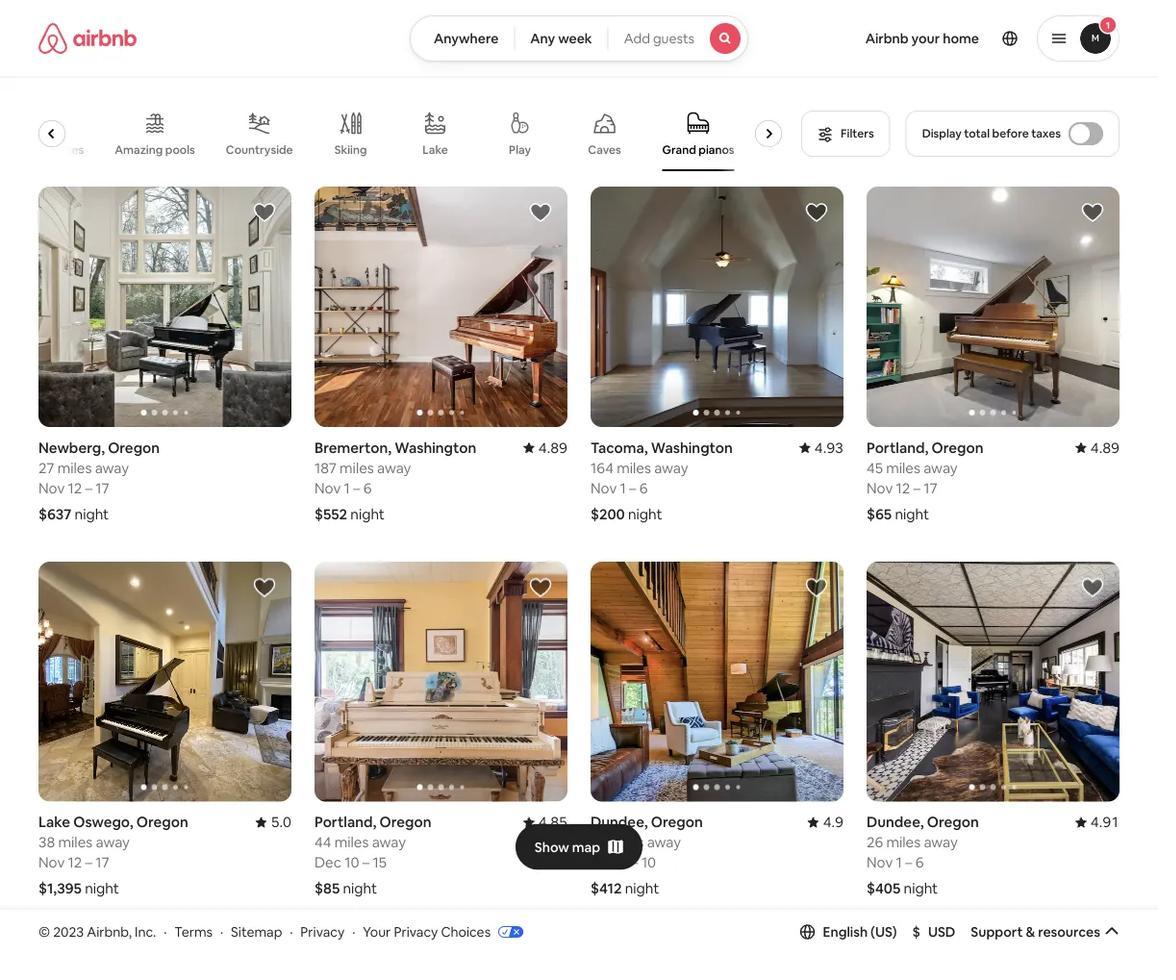 Task type: locate. For each thing, give the bounding box(es) containing it.
night inside newberg, oregon 27 miles away nov 12 – 17 $637 night
[[75, 504, 109, 523]]

– inside lake oswego, oregon 38 miles away nov 12 – 17 $1,395 night
[[85, 854, 92, 872]]

0 vertical spatial portland,
[[867, 438, 929, 457]]

dundee, oregon 26 miles away nov 1 – 6 $405 night
[[867, 813, 979, 898]]

away for $405
[[924, 833, 958, 852]]

away inside dundee, oregon 26 miles away nov 1 – 6 $405 night
[[924, 833, 958, 852]]

any week
[[530, 30, 592, 47]]

creative spaces
[[0, 142, 84, 157]]

away for $200
[[654, 458, 688, 477]]

away inside tacoma, washington 164 miles away nov 1 – 6 $200 night
[[654, 458, 688, 477]]

away for $85
[[372, 833, 406, 852]]

2 · from the left
[[220, 923, 223, 941]]

10 right 5
[[642, 854, 656, 872]]

27 inside dundee, oregon 27 miles away nov 5 – 10 $412 night
[[591, 833, 606, 852]]

12 inside newberg, oregon 27 miles away nov 12 – 17 $637 night
[[68, 478, 82, 497]]

1 horizontal spatial privacy
[[394, 923, 438, 941]]

miles for $412
[[610, 833, 644, 852]]

1 horizontal spatial washington
[[651, 438, 733, 457]]

privacy link
[[301, 923, 345, 941]]

– inside newberg, oregon 27 miles away nov 12 – 17 $637 night
[[85, 478, 92, 497]]

lake
[[423, 142, 449, 157], [38, 813, 70, 832]]

oregon inside portland, oregon 44 miles away dec 10 – 15 $85 night
[[380, 813, 431, 832]]

night right $637
[[75, 504, 109, 523]]

oregon inside newberg, oregon 27 miles away nov 12 – 17 $637 night
[[108, 438, 160, 457]]

miles down tacoma,
[[617, 458, 651, 477]]

6 inside dundee, oregon 26 miles away nov 1 – 6 $405 night
[[916, 854, 924, 872]]

1 for dundee, oregon
[[896, 854, 902, 872]]

1 vertical spatial portland,
[[315, 813, 376, 832]]

night inside portland, oregon 45 miles away nov 12 – 17 $65 night
[[895, 504, 929, 523]]

away for $412
[[647, 833, 681, 852]]

oregon for dundee, oregon 27 miles away nov 5 – 10 $412 night
[[651, 813, 703, 832]]

2 privacy from the left
[[394, 923, 438, 941]]

away for $637
[[95, 458, 129, 477]]

nov inside dundee, oregon 27 miles away nov 5 – 10 $412 night
[[591, 854, 617, 872]]

1 horizontal spatial dundee,
[[867, 813, 924, 832]]

0 horizontal spatial 6
[[364, 478, 372, 497]]

1 washington from the left
[[395, 438, 476, 457]]

amazing pools
[[115, 142, 196, 157]]

play
[[510, 142, 532, 157]]

1 vertical spatial 27
[[591, 833, 606, 852]]

away
[[95, 458, 129, 477], [377, 458, 411, 477], [654, 458, 688, 477], [924, 458, 958, 477], [96, 833, 130, 852], [372, 833, 406, 852], [647, 833, 681, 852], [924, 833, 958, 852]]

add to wishlist: dundee, oregon image for 4.91
[[1081, 576, 1104, 599]]

away for $65
[[924, 458, 958, 477]]

miles right 45
[[886, 458, 921, 477]]

6 inside bremerton, washington 187 miles away nov 1 – 6 $552 night
[[364, 478, 372, 497]]

oregon inside dundee, oregon 26 miles away nov 1 – 6 $405 night
[[927, 813, 979, 832]]

dundee, for 26
[[867, 813, 924, 832]]

miles inside lake oswego, oregon 38 miles away nov 12 – 17 $1,395 night
[[58, 833, 93, 852]]

· left the privacy link
[[290, 923, 293, 941]]

– for $405
[[905, 854, 913, 872]]

17 inside newberg, oregon 27 miles away nov 12 – 17 $637 night
[[96, 478, 109, 497]]

add to wishlist: portland, oregon image for 4.85
[[529, 576, 552, 599]]

portland,
[[867, 438, 929, 457], [315, 813, 376, 832]]

2 washington from the left
[[651, 438, 733, 457]]

44
[[315, 833, 331, 852]]

27
[[38, 458, 54, 477], [591, 833, 606, 852]]

washington
[[395, 438, 476, 457], [651, 438, 733, 457]]

away right "26" at the bottom right of page
[[924, 833, 958, 852]]

away right map at bottom
[[647, 833, 681, 852]]

17 inside portland, oregon 45 miles away nov 12 – 17 $65 night
[[924, 478, 938, 497]]

nov inside dundee, oregon 26 miles away nov 1 – 6 $405 night
[[867, 854, 893, 872]]

0 horizontal spatial 27
[[38, 458, 54, 477]]

1 inside dundee, oregon 26 miles away nov 1 – 6 $405 night
[[896, 854, 902, 872]]

4.89 out of 5 average rating image
[[523, 438, 568, 457]]

6
[[364, 478, 372, 497], [640, 478, 648, 497], [916, 854, 924, 872]]

6 inside tacoma, washington 164 miles away nov 1 – 6 $200 night
[[640, 478, 648, 497]]

lake up "38"
[[38, 813, 70, 832]]

1 horizontal spatial 10
[[642, 854, 656, 872]]

1 for bremerton, washington
[[344, 478, 350, 497]]

home
[[943, 30, 979, 47]]

– for $552
[[353, 478, 360, 497]]

portland, inside portland, oregon 44 miles away dec 10 – 15 $85 night
[[315, 813, 376, 832]]

miles
[[57, 458, 92, 477], [340, 458, 374, 477], [617, 458, 651, 477], [886, 458, 921, 477], [58, 833, 93, 852], [335, 833, 369, 852], [610, 833, 644, 852], [887, 833, 921, 852]]

0 vertical spatial add to wishlist: portland, oregon image
[[1081, 201, 1104, 224]]

miles right "38"
[[58, 833, 93, 852]]

0 horizontal spatial washington
[[395, 438, 476, 457]]

oregon for dundee, oregon 26 miles away nov 1 – 6 $405 night
[[927, 813, 979, 832]]

night down '15'
[[343, 880, 377, 898]]

night right the $200
[[628, 504, 662, 523]]

night for $405
[[904, 880, 938, 898]]

night for $552
[[350, 504, 385, 523]]

1 horizontal spatial add to wishlist: dundee, oregon image
[[1081, 576, 1104, 599]]

add to wishlist: tacoma, washington image
[[805, 201, 828, 224]]

– inside dundee, oregon 27 miles away nov 5 – 10 $412 night
[[631, 854, 638, 872]]

miles inside tacoma, washington 164 miles away nov 1 – 6 $200 night
[[617, 458, 651, 477]]

guests
[[653, 30, 695, 47]]

night
[[75, 504, 109, 523], [350, 504, 385, 523], [628, 504, 662, 523], [895, 504, 929, 523], [85, 880, 119, 898], [343, 880, 377, 898], [625, 880, 659, 898], [904, 880, 938, 898]]

away up '15'
[[372, 833, 406, 852]]

4.91 out of 5 average rating image
[[1075, 813, 1120, 832]]

12 for $637
[[68, 478, 82, 497]]

0 horizontal spatial privacy
[[301, 923, 345, 941]]

164
[[591, 458, 614, 477]]

– inside tacoma, washington 164 miles away nov 1 – 6 $200 night
[[629, 478, 636, 497]]

2 dundee, from the left
[[867, 813, 924, 832]]

group
[[0, 96, 790, 171], [38, 187, 292, 427], [315, 187, 568, 427], [591, 187, 844, 427], [867, 187, 1120, 427], [38, 562, 292, 802], [315, 562, 568, 802], [591, 562, 844, 802], [867, 562, 1120, 802], [38, 937, 292, 955], [315, 937, 568, 955], [591, 937, 844, 955], [867, 937, 1120, 955]]

nov inside portland, oregon 45 miles away nov 12 – 17 $65 night
[[867, 478, 893, 497]]

1 privacy from the left
[[301, 923, 345, 941]]

dundee, oregon 27 miles away nov 5 – 10 $412 night
[[591, 813, 703, 898]]

6 down bremerton,
[[364, 478, 372, 497]]

miles for $85
[[335, 833, 369, 852]]

0 horizontal spatial dundee,
[[591, 813, 648, 832]]

1 4.89 from the left
[[539, 438, 568, 457]]

6 for $405
[[916, 854, 924, 872]]

1 horizontal spatial portland,
[[867, 438, 929, 457]]

washington for 187 miles away
[[395, 438, 476, 457]]

portland, up "44"
[[315, 813, 376, 832]]

6 for $552
[[364, 478, 372, 497]]

night right the $1,395
[[85, 880, 119, 898]]

nov down 164
[[591, 478, 617, 497]]

anywhere
[[434, 30, 499, 47]]

bremerton, washington 187 miles away nov 1 – 6 $552 night
[[315, 438, 476, 523]]

12 inside portland, oregon 45 miles away nov 12 – 17 $65 night
[[896, 478, 910, 497]]

washington for 164 miles away
[[651, 438, 733, 457]]

&
[[1026, 923, 1035, 941]]

miles for $65
[[886, 458, 921, 477]]

creative
[[0, 142, 44, 157]]

caves
[[589, 142, 622, 157]]

4.85
[[539, 813, 568, 832]]

portland, up 45
[[867, 438, 929, 457]]

nov down "26" at the bottom right of page
[[867, 854, 893, 872]]

away inside portland, oregon 45 miles away nov 12 – 17 $65 night
[[924, 458, 958, 477]]

1 horizontal spatial lake
[[423, 142, 449, 157]]

1 horizontal spatial 6
[[640, 478, 648, 497]]

miles right "44"
[[335, 833, 369, 852]]

– inside bremerton, washington 187 miles away nov 1 – 6 $552 night
[[353, 478, 360, 497]]

washington inside bremerton, washington 187 miles away nov 1 – 6 $552 night
[[395, 438, 476, 457]]

away inside newberg, oregon 27 miles away nov 12 – 17 $637 night
[[95, 458, 129, 477]]

4.89 for bremerton, washington 187 miles away nov 1 – 6 $552 night
[[539, 438, 568, 457]]

2 add to wishlist: dundee, oregon image from the left
[[1081, 576, 1104, 599]]

bremerton,
[[315, 438, 392, 457]]

0 horizontal spatial add to wishlist: portland, oregon image
[[529, 576, 552, 599]]

nov inside newberg, oregon 27 miles away nov 12 – 17 $637 night
[[38, 478, 65, 497]]

privacy right your
[[394, 923, 438, 941]]

english (us) button
[[800, 923, 897, 941]]

nov down 187
[[315, 478, 341, 497]]

6 down tacoma,
[[640, 478, 648, 497]]

miles right "26" at the bottom right of page
[[887, 833, 921, 852]]

total
[[964, 126, 990, 141]]

miles up 5
[[610, 833, 644, 852]]

tacoma,
[[591, 438, 648, 457]]

1 inside tacoma, washington 164 miles away nov 1 – 6 $200 night
[[620, 478, 626, 497]]

night inside bremerton, washington 187 miles away nov 1 – 6 $552 night
[[350, 504, 385, 523]]

27 inside newberg, oregon 27 miles away nov 12 – 17 $637 night
[[38, 458, 54, 477]]

1 dundee, from the left
[[591, 813, 648, 832]]

1 vertical spatial lake
[[38, 813, 70, 832]]

$412
[[591, 880, 622, 898]]

lake inside lake oswego, oregon 38 miles away nov 12 – 17 $1,395 night
[[38, 813, 70, 832]]

· right terms link
[[220, 923, 223, 941]]

before
[[992, 126, 1029, 141]]

away inside dundee, oregon 27 miles away nov 5 – 10 $412 night
[[647, 833, 681, 852]]

2 4.89 from the left
[[1091, 438, 1120, 457]]

miles for $405
[[887, 833, 921, 852]]

1 add to wishlist: dundee, oregon image from the left
[[805, 576, 828, 599]]

night inside dundee, oregon 26 miles away nov 1 – 6 $405 night
[[904, 880, 938, 898]]

– inside dundee, oregon 26 miles away nov 1 – 6 $405 night
[[905, 854, 913, 872]]

washington right bremerton,
[[395, 438, 476, 457]]

nov inside bremerton, washington 187 miles away nov 1 – 6 $552 night
[[315, 478, 341, 497]]

nov down 45
[[867, 478, 893, 497]]

anywhere button
[[410, 15, 515, 62]]

45
[[867, 458, 883, 477]]

nov
[[38, 478, 65, 497], [315, 478, 341, 497], [591, 478, 617, 497], [867, 478, 893, 497], [38, 854, 65, 872], [591, 854, 617, 872], [867, 854, 893, 872]]

portland, oregon 45 miles away nov 12 – 17 $65 night
[[867, 438, 984, 523]]

nov down "38"
[[38, 854, 65, 872]]

nov for $637
[[38, 478, 65, 497]]

miles down bremerton,
[[340, 458, 374, 477]]

None search field
[[410, 15, 749, 62]]

night inside dundee, oregon 27 miles away nov 5 – 10 $412 night
[[625, 880, 659, 898]]

portland, inside portland, oregon 45 miles away nov 12 – 17 $65 night
[[867, 438, 929, 457]]

10 right dec
[[345, 854, 359, 872]]

portland, oregon 44 miles away dec 10 – 15 $85 night
[[315, 813, 431, 898]]

washington right tacoma,
[[651, 438, 733, 457]]

dundee, up "26" at the bottom right of page
[[867, 813, 924, 832]]

night inside tacoma, washington 164 miles away nov 1 – 6 $200 night
[[628, 504, 662, 523]]

away down bremerton,
[[377, 458, 411, 477]]

dundee, inside dundee, oregon 27 miles away nov 5 – 10 $412 night
[[591, 813, 648, 832]]

washington inside tacoma, washington 164 miles away nov 1 – 6 $200 night
[[651, 438, 733, 457]]

any
[[530, 30, 555, 47]]

1 vertical spatial add to wishlist: portland, oregon image
[[529, 576, 552, 599]]

1 button
[[1037, 15, 1120, 62]]

0 vertical spatial lake
[[423, 142, 449, 157]]

· right inc.
[[164, 923, 167, 941]]

2 10 from the left
[[642, 854, 656, 872]]

27 right show
[[591, 833, 606, 852]]

spaces
[[46, 142, 84, 157]]

map
[[572, 839, 601, 856]]

night right $405
[[904, 880, 938, 898]]

0 horizontal spatial portland,
[[315, 813, 376, 832]]

night right $65
[[895, 504, 929, 523]]

6 for $200
[[640, 478, 648, 497]]

10 inside dundee, oregon 27 miles away nov 5 – 10 $412 night
[[642, 854, 656, 872]]

nov left 5
[[591, 854, 617, 872]]

dundee, inside dundee, oregon 26 miles away nov 1 – 6 $405 night
[[867, 813, 924, 832]]

1 horizontal spatial add to wishlist: portland, oregon image
[[1081, 201, 1104, 224]]

4.89
[[539, 438, 568, 457], [1091, 438, 1120, 457]]

27 down 'newberg,'
[[38, 458, 54, 477]]

0 horizontal spatial 4.89
[[539, 438, 568, 457]]

miles inside bremerton, washington 187 miles away nov 1 – 6 $552 night
[[340, 458, 374, 477]]

away right 164
[[654, 458, 688, 477]]

miles for $552
[[340, 458, 374, 477]]

nov inside tacoma, washington 164 miles away nov 1 – 6 $200 night
[[591, 478, 617, 497]]

2 horizontal spatial 6
[[916, 854, 924, 872]]

0 vertical spatial 27
[[38, 458, 54, 477]]

oregon inside dundee, oregon 27 miles away nov 5 – 10 $412 night
[[651, 813, 703, 832]]

away down oswego,
[[96, 833, 130, 852]]

17 for portland,
[[924, 478, 938, 497]]

away inside bremerton, washington 187 miles away nov 1 – 6 $552 night
[[377, 458, 411, 477]]

away inside lake oswego, oregon 38 miles away nov 12 – 17 $1,395 night
[[96, 833, 130, 852]]

– for $200
[[629, 478, 636, 497]]

lake left play
[[423, 142, 449, 157]]

sitemap link
[[231, 923, 282, 941]]

countryside
[[226, 142, 293, 157]]

away down 'newberg,'
[[95, 458, 129, 477]]

0 horizontal spatial add to wishlist: dundee, oregon image
[[805, 576, 828, 599]]

– inside portland, oregon 44 miles away dec 10 – 15 $85 night
[[363, 854, 370, 872]]

miles inside portland, oregon 45 miles away nov 12 – 17 $65 night
[[886, 458, 921, 477]]

oregon
[[108, 438, 160, 457], [932, 438, 984, 457], [136, 813, 188, 832], [380, 813, 431, 832], [651, 813, 703, 832], [927, 813, 979, 832]]

oregon for portland, oregon 44 miles away dec 10 – 15 $85 night
[[380, 813, 431, 832]]

$552
[[315, 504, 347, 523]]

miles inside dundee, oregon 27 miles away nov 5 – 10 $412 night
[[610, 833, 644, 852]]

12
[[68, 478, 82, 497], [896, 478, 910, 497], [68, 854, 82, 872]]

4.85 out of 5 average rating image
[[523, 813, 568, 832]]

add to wishlist: portland, oregon image
[[1081, 201, 1104, 224], [529, 576, 552, 599]]

6 up $
[[916, 854, 924, 872]]

nov up $637
[[38, 478, 65, 497]]

away right 45
[[924, 458, 958, 477]]

filters
[[841, 126, 874, 141]]

miles inside portland, oregon 44 miles away dec 10 – 15 $85 night
[[335, 833, 369, 852]]

$200
[[591, 504, 625, 523]]

dundee, up 5
[[591, 813, 648, 832]]

night inside portland, oregon 44 miles away dec 10 – 15 $85 night
[[343, 880, 377, 898]]

nov for $412
[[591, 854, 617, 872]]

dundee,
[[591, 813, 648, 832], [867, 813, 924, 832]]

miles inside dundee, oregon 26 miles away nov 1 – 6 $405 night
[[887, 833, 921, 852]]

1 horizontal spatial 27
[[591, 833, 606, 852]]

miles inside newberg, oregon 27 miles away nov 12 – 17 $637 night
[[57, 458, 92, 477]]

1 inside bremerton, washington 187 miles away nov 1 – 6 $552 night
[[344, 478, 350, 497]]

·
[[164, 923, 167, 941], [220, 923, 223, 941], [290, 923, 293, 941], [352, 923, 355, 941]]

· left your
[[352, 923, 355, 941]]

1 horizontal spatial 4.89
[[1091, 438, 1120, 457]]

1 10 from the left
[[345, 854, 359, 872]]

add to wishlist: dundee, oregon image
[[805, 576, 828, 599], [1081, 576, 1104, 599]]

0 horizontal spatial lake
[[38, 813, 70, 832]]

– inside portland, oregon 45 miles away nov 12 – 17 $65 night
[[914, 478, 921, 497]]

week
[[558, 30, 592, 47]]

oregon inside portland, oregon 45 miles away nov 12 – 17 $65 night
[[932, 438, 984, 457]]

nov for $65
[[867, 478, 893, 497]]

miles down 'newberg,'
[[57, 458, 92, 477]]

0 horizontal spatial 10
[[345, 854, 359, 872]]

privacy down $85
[[301, 923, 345, 941]]

night down 5
[[625, 880, 659, 898]]

$85
[[315, 880, 340, 898]]

night right $552
[[350, 504, 385, 523]]

away inside portland, oregon 44 miles away dec 10 – 15 $85 night
[[372, 833, 406, 852]]



Task type: describe. For each thing, give the bounding box(es) containing it.
english
[[823, 923, 868, 941]]

usd
[[928, 923, 956, 941]]

profile element
[[772, 0, 1120, 77]]

2023
[[53, 923, 84, 941]]

night for $412
[[625, 880, 659, 898]]

choices
[[441, 923, 491, 941]]

add to wishlist: portland, oregon image for 4.89
[[1081, 201, 1104, 224]]

your privacy choices
[[363, 923, 491, 941]]

portland, for 44
[[315, 813, 376, 832]]

lake for lake
[[423, 142, 449, 157]]

newberg,
[[38, 438, 105, 457]]

airbnb
[[866, 30, 909, 47]]

night for $65
[[895, 504, 929, 523]]

4.93
[[815, 438, 844, 457]]

3 · from the left
[[290, 923, 293, 941]]

show map
[[535, 839, 601, 856]]

your
[[363, 923, 391, 941]]

4.89 out of 5 average rating image
[[1075, 438, 1120, 457]]

pools
[[166, 142, 196, 157]]

(us)
[[871, 923, 897, 941]]

26
[[867, 833, 883, 852]]

187
[[315, 458, 337, 477]]

12 for $65
[[896, 478, 910, 497]]

oswego,
[[73, 813, 133, 832]]

dundee, for 27
[[591, 813, 648, 832]]

display total before taxes
[[922, 126, 1061, 141]]

nov inside lake oswego, oregon 38 miles away nov 12 – 17 $1,395 night
[[38, 854, 65, 872]]

lake for lake oswego, oregon 38 miles away nov 12 – 17 $1,395 night
[[38, 813, 70, 832]]

show map button
[[515, 824, 643, 870]]

add to wishlist: bremerton, washington image
[[529, 201, 552, 224]]

display
[[922, 126, 962, 141]]

$405
[[867, 880, 901, 898]]

your privacy choices link
[[363, 923, 523, 942]]

your
[[912, 30, 940, 47]]

night inside lake oswego, oregon 38 miles away nov 12 – 17 $1,395 night
[[85, 880, 119, 898]]

any week button
[[514, 15, 609, 62]]

©
[[38, 923, 50, 941]]

oregon for newberg, oregon 27 miles away nov 12 – 17 $637 night
[[108, 438, 160, 457]]

5
[[620, 854, 628, 872]]

15
[[373, 854, 387, 872]]

inc.
[[135, 923, 156, 941]]

1 for tacoma, washington
[[620, 478, 626, 497]]

display total before taxes button
[[906, 111, 1120, 157]]

skiing
[[335, 142, 367, 157]]

none search field containing anywhere
[[410, 15, 749, 62]]

dec
[[315, 854, 341, 872]]

sitemap
[[231, 923, 282, 941]]

– for $85
[[363, 854, 370, 872]]

night for $85
[[343, 880, 377, 898]]

12 inside lake oswego, oregon 38 miles away nov 12 – 17 $1,395 night
[[68, 854, 82, 872]]

5.0
[[271, 813, 292, 832]]

4 · from the left
[[352, 923, 355, 941]]

27 for dundee,
[[591, 833, 606, 852]]

4.9 out of 5 average rating image
[[808, 813, 844, 832]]

17 inside lake oswego, oregon 38 miles away nov 12 – 17 $1,395 night
[[96, 854, 109, 872]]

1 inside dropdown button
[[1106, 19, 1110, 31]]

night for $637
[[75, 504, 109, 523]]

1 · from the left
[[164, 923, 167, 941]]

4.91
[[1091, 813, 1120, 832]]

nov for $200
[[591, 478, 617, 497]]

english (us)
[[823, 923, 897, 941]]

5.0 out of 5 average rating image
[[256, 813, 292, 832]]

add guests button
[[608, 15, 749, 62]]

show
[[535, 839, 569, 856]]

$ usd
[[913, 923, 956, 941]]

group containing creative spaces
[[0, 96, 790, 171]]

$1,395
[[38, 880, 82, 898]]

newberg, oregon 27 miles away nov 12 – 17 $637 night
[[38, 438, 160, 523]]

oregon for portland, oregon 45 miles away nov 12 – 17 $65 night
[[932, 438, 984, 457]]

add
[[624, 30, 650, 47]]

10 inside portland, oregon 44 miles away dec 10 – 15 $85 night
[[345, 854, 359, 872]]

pianos
[[699, 142, 735, 157]]

17 for newberg,
[[96, 478, 109, 497]]

terms · sitemap · privacy
[[174, 923, 345, 941]]

$65
[[867, 504, 892, 523]]

nov for $405
[[867, 854, 893, 872]]

lake oswego, oregon 38 miles away nov 12 – 17 $1,395 night
[[38, 813, 188, 898]]

away for $552
[[377, 458, 411, 477]]

add to wishlist: newberg, oregon image
[[253, 201, 276, 224]]

– for $412
[[631, 854, 638, 872]]

portland, for 45
[[867, 438, 929, 457]]

grand pianos
[[663, 142, 735, 157]]

airbnb,
[[87, 923, 132, 941]]

nov for $552
[[315, 478, 341, 497]]

terms link
[[174, 923, 213, 941]]

support & resources
[[971, 923, 1101, 941]]

38
[[38, 833, 55, 852]]

$637
[[38, 504, 72, 523]]

– for $637
[[85, 478, 92, 497]]

grand
[[663, 142, 697, 157]]

– for $65
[[914, 478, 921, 497]]

tacoma, washington 164 miles away nov 1 – 6 $200 night
[[591, 438, 733, 523]]

add to wishlist: lake oswego, oregon image
[[253, 576, 276, 599]]

© 2023 airbnb, inc. ·
[[38, 923, 167, 941]]

4.9
[[823, 813, 844, 832]]

resources
[[1038, 923, 1101, 941]]

miles for $200
[[617, 458, 651, 477]]

add to wishlist: dundee, oregon image for 4.9
[[805, 576, 828, 599]]

miles for $637
[[57, 458, 92, 477]]

4.89 for portland, oregon 45 miles away nov 12 – 17 $65 night
[[1091, 438, 1120, 457]]

airbnb your home link
[[854, 18, 991, 59]]

night for $200
[[628, 504, 662, 523]]

$
[[913, 923, 921, 941]]

taxes
[[1031, 126, 1061, 141]]

add guests
[[624, 30, 695, 47]]

airbnb your home
[[866, 30, 979, 47]]

support & resources button
[[971, 923, 1120, 941]]

4.93 out of 5 average rating image
[[799, 438, 844, 457]]

amazing
[[115, 142, 163, 157]]

oregon inside lake oswego, oregon 38 miles away nov 12 – 17 $1,395 night
[[136, 813, 188, 832]]

filters button
[[802, 111, 891, 157]]

support
[[971, 923, 1023, 941]]

terms
[[174, 923, 213, 941]]

27 for newberg,
[[38, 458, 54, 477]]



Task type: vqa. For each thing, say whether or not it's contained in the screenshot.


